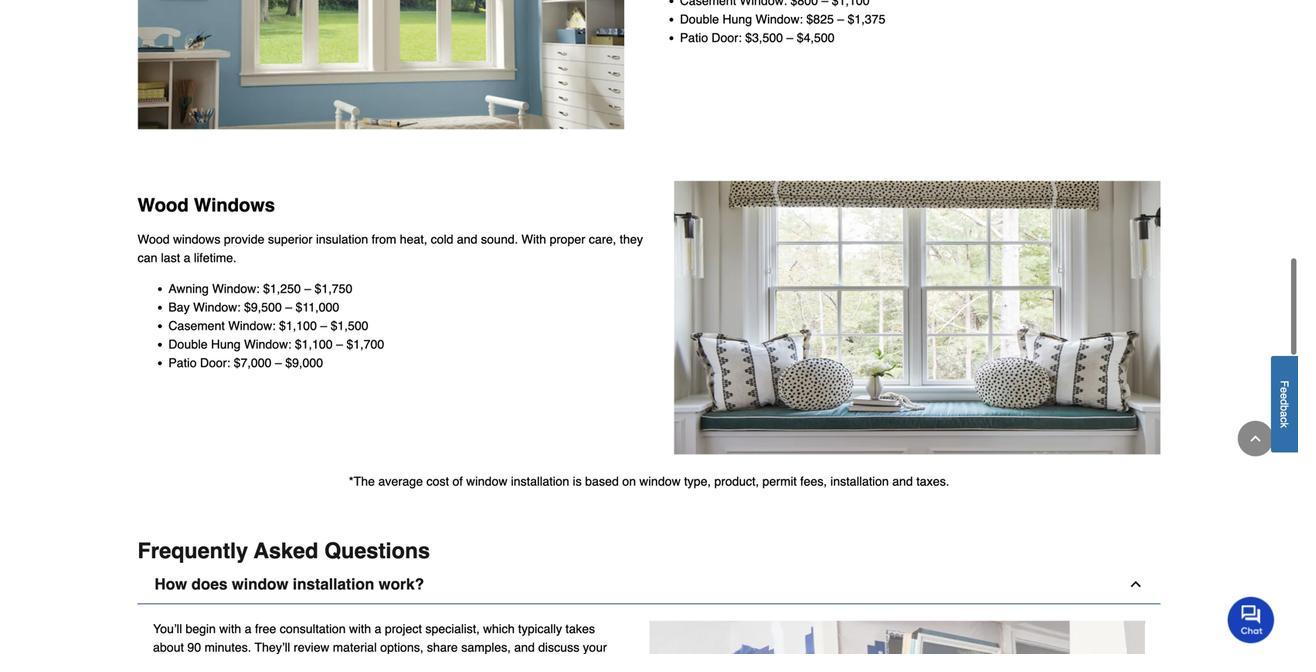 Task type: locate. For each thing, give the bounding box(es) containing it.
which
[[483, 622, 515, 636]]

$825
[[807, 12, 834, 26]]

a
[[184, 251, 191, 265], [1279, 412, 1291, 418], [245, 622, 252, 636], [375, 622, 382, 636]]

superior
[[268, 232, 313, 246]]

wood
[[138, 195, 189, 216], [138, 232, 170, 246]]

hung inside "awning window: $1,250 – $1,750 bay window: $9,500 – $11,000 casement window: $1,100 – $1,500 double hung window: $1,100 – $1,700 patio door: $7,000 – $9,000"
[[211, 337, 241, 352]]

2 wood from the top
[[138, 232, 170, 246]]

1 vertical spatial patio
[[169, 356, 197, 370]]

chevron up image
[[1248, 431, 1264, 447], [1129, 577, 1144, 592]]

sound.
[[481, 232, 518, 246]]

windows
[[173, 232, 221, 246]]

$9,500
[[244, 300, 282, 314]]

door: left $3,500
[[712, 31, 742, 45]]

double inside double hung window: $825 – $1,375 patio door: $3,500 – $4,500
[[680, 12, 719, 26]]

material
[[333, 641, 377, 655]]

1 horizontal spatial with
[[349, 622, 371, 636]]

1 horizontal spatial double
[[680, 12, 719, 26]]

discuss
[[538, 641, 580, 655]]

1 wood from the top
[[138, 195, 189, 216]]

samples,
[[461, 641, 511, 655]]

1 vertical spatial chevron up image
[[1129, 577, 1144, 592]]

last
[[161, 251, 180, 265]]

with up minutes.
[[219, 622, 241, 636]]

1 vertical spatial hung
[[211, 337, 241, 352]]

a up 'k'
[[1279, 412, 1291, 418]]

options,
[[380, 641, 424, 655]]

$1,100 up $9,000 on the left of the page
[[295, 337, 333, 352]]

0 vertical spatial $1,100
[[279, 319, 317, 333]]

installation right the fees,
[[831, 474, 889, 489]]

f
[[1279, 381, 1291, 388]]

f e e d b a c k
[[1279, 381, 1291, 429]]

hung
[[723, 12, 752, 26], [211, 337, 241, 352]]

you'll begin with a free consultation with a project specialist, which typically takes about 90 minutes. they'll review material options, share samples, and discuss you
[[153, 622, 618, 655]]

0 horizontal spatial chevron up image
[[1129, 577, 1144, 592]]

patio inside double hung window: $825 – $1,375 patio door: $3,500 – $4,500
[[680, 31, 708, 45]]

0 horizontal spatial door:
[[200, 356, 230, 370]]

fees,
[[801, 474, 827, 489]]

c
[[1279, 418, 1291, 423]]

they
[[620, 232, 643, 246]]

– down $1,250
[[285, 300, 292, 314]]

window: inside double hung window: $825 – $1,375 patio door: $3,500 – $4,500
[[756, 12, 803, 26]]

1 horizontal spatial door:
[[712, 31, 742, 45]]

2 e from the top
[[1279, 394, 1291, 400]]

e up 'd' on the right bottom
[[1279, 388, 1291, 394]]

1 e from the top
[[1279, 388, 1291, 394]]

1 horizontal spatial and
[[514, 641, 535, 655]]

how does window installation work? button
[[138, 565, 1161, 605]]

0 vertical spatial and
[[457, 232, 478, 246]]

a inside wood windows provide superior insulation from heat, cold and sound. with proper care, they can last a lifetime.
[[184, 251, 191, 265]]

product,
[[715, 474, 759, 489]]

$1,100
[[279, 319, 317, 333], [295, 337, 333, 352]]

–
[[838, 12, 845, 26], [787, 31, 794, 45], [304, 282, 311, 296], [285, 300, 292, 314], [320, 319, 327, 333], [336, 337, 343, 352], [275, 356, 282, 370]]

$1,375
[[848, 12, 886, 26]]

1 horizontal spatial chevron up image
[[1248, 431, 1264, 447]]

e
[[1279, 388, 1291, 394], [1279, 394, 1291, 400]]

– up $11,000
[[304, 282, 311, 296]]

door:
[[712, 31, 742, 45], [200, 356, 230, 370]]

frequently
[[138, 539, 248, 564]]

1 horizontal spatial installation
[[511, 474, 570, 489]]

2 vertical spatial and
[[514, 641, 535, 655]]

double inside "awning window: $1,250 – $1,750 bay window: $9,500 – $11,000 casement window: $1,100 – $1,500 double hung window: $1,100 – $1,700 patio door: $7,000 – $9,000"
[[169, 337, 208, 352]]

and
[[457, 232, 478, 246], [893, 474, 913, 489], [514, 641, 535, 655]]

heat,
[[400, 232, 427, 246]]

taxes.
[[917, 474, 950, 489]]

$1,100 down $11,000
[[279, 319, 317, 333]]

free
[[255, 622, 276, 636]]

0 vertical spatial door:
[[712, 31, 742, 45]]

wood inside wood windows provide superior insulation from heat, cold and sound. with proper care, they can last a lifetime.
[[138, 232, 170, 246]]

window right of at the left of page
[[466, 474, 508, 489]]

windows
[[194, 195, 275, 216]]

1 vertical spatial wood
[[138, 232, 170, 246]]

of
[[453, 474, 463, 489]]

window: up $3,500
[[756, 12, 803, 26]]

installation left is at the left of the page
[[511, 474, 570, 489]]

1 horizontal spatial hung
[[723, 12, 752, 26]]

– right $825
[[838, 12, 845, 26]]

with
[[219, 622, 241, 636], [349, 622, 371, 636]]

double
[[680, 12, 719, 26], [169, 337, 208, 352]]

0 horizontal spatial hung
[[211, 337, 241, 352]]

patio down casement at the left
[[169, 356, 197, 370]]

window
[[466, 474, 508, 489], [640, 474, 681, 489], [232, 576, 289, 594]]

they'll
[[255, 641, 290, 655]]

0 vertical spatial patio
[[680, 31, 708, 45]]

asked
[[254, 539, 318, 564]]

$7,000
[[234, 356, 272, 370]]

$1,700
[[347, 337, 384, 352]]

0 horizontal spatial window
[[232, 576, 289, 594]]

1 vertical spatial double
[[169, 337, 208, 352]]

provide
[[224, 232, 265, 246]]

0 horizontal spatial patio
[[169, 356, 197, 370]]

with
[[522, 232, 546, 246]]

wood up can
[[138, 232, 170, 246]]

patio inside "awning window: $1,250 – $1,750 bay window: $9,500 – $11,000 casement window: $1,100 – $1,500 double hung window: $1,100 – $1,700 patio door: $7,000 – $9,000"
[[169, 356, 197, 370]]

hung up $3,500
[[723, 12, 752, 26]]

1 vertical spatial $1,100
[[295, 337, 333, 352]]

window:
[[756, 12, 803, 26], [212, 282, 260, 296], [193, 300, 241, 314], [228, 319, 276, 333], [244, 337, 292, 352]]

wood up windows
[[138, 195, 189, 216]]

1 vertical spatial door:
[[200, 356, 230, 370]]

door: left $7,000
[[200, 356, 230, 370]]

a left the free
[[245, 622, 252, 636]]

and inside the "you'll begin with a free consultation with a project specialist, which typically takes about 90 minutes. they'll review material options, share samples, and discuss you"
[[514, 641, 535, 655]]

installation
[[511, 474, 570, 489], [831, 474, 889, 489], [293, 576, 374, 594]]

e up b
[[1279, 394, 1291, 400]]

awning window: $1,250 – $1,750 bay window: $9,500 – $11,000 casement window: $1,100 – $1,500 double hung window: $1,100 – $1,700 patio door: $7,000 – $9,000
[[169, 282, 384, 370]]

b
[[1279, 406, 1291, 412]]

installation inside button
[[293, 576, 374, 594]]

two windows in a blue living room with a view of a yard. image
[[138, 0, 649, 129]]

a left the project
[[375, 622, 382, 636]]

0 vertical spatial wood
[[138, 195, 189, 216]]

90
[[187, 641, 201, 655]]

2 with from the left
[[349, 622, 371, 636]]

a right "last"
[[184, 251, 191, 265]]

window inside button
[[232, 576, 289, 594]]

– down $1,500
[[336, 337, 343, 352]]

2 horizontal spatial and
[[893, 474, 913, 489]]

and right cold
[[457, 232, 478, 246]]

0 vertical spatial chevron up image
[[1248, 431, 1264, 447]]

proper
[[550, 232, 586, 246]]

patio
[[680, 31, 708, 45], [169, 356, 197, 370]]

hung up $7,000
[[211, 337, 241, 352]]

1 horizontal spatial patio
[[680, 31, 708, 45]]

with up material on the left bottom
[[349, 622, 371, 636]]

can
[[138, 251, 158, 265]]

and down the typically
[[514, 641, 535, 655]]

window down frequently asked questions
[[232, 576, 289, 594]]

and left the 'taxes.'
[[893, 474, 913, 489]]

1 vertical spatial and
[[893, 474, 913, 489]]

two installers in blue lowe's vests installing a pella window inside a house. image
[[649, 620, 1146, 655]]

0 horizontal spatial with
[[219, 622, 241, 636]]

patio left $3,500
[[680, 31, 708, 45]]

$11,000
[[296, 300, 339, 314]]

0 horizontal spatial installation
[[293, 576, 374, 594]]

0 horizontal spatial double
[[169, 337, 208, 352]]

– right $3,500
[[787, 31, 794, 45]]

cold
[[431, 232, 454, 246]]

2 horizontal spatial installation
[[831, 474, 889, 489]]

0 horizontal spatial and
[[457, 232, 478, 246]]

wood windows provide superior insulation from heat, cold and sound. with proper care, they can last a lifetime.
[[138, 232, 643, 265]]

0 vertical spatial double
[[680, 12, 719, 26]]

care,
[[589, 232, 616, 246]]

window right on at the bottom of page
[[640, 474, 681, 489]]

wood windows
[[138, 195, 275, 216]]

0 vertical spatial hung
[[723, 12, 752, 26]]

installation up consultation
[[293, 576, 374, 594]]



Task type: vqa. For each thing, say whether or not it's contained in the screenshot.
the topmost DOUBLE
yes



Task type: describe. For each thing, give the bounding box(es) containing it.
you'll
[[153, 622, 182, 636]]

awning
[[169, 282, 209, 296]]

chat invite button image
[[1228, 597, 1275, 644]]

$9,000
[[285, 356, 323, 370]]

d
[[1279, 400, 1291, 406]]

f e e d b a c k button
[[1271, 356, 1299, 453]]

$1,500
[[331, 319, 369, 333]]

is
[[573, 474, 582, 489]]

window: up $7,000
[[244, 337, 292, 352]]

window: down $9,500 on the left of the page
[[228, 319, 276, 333]]

how does window installation work?
[[155, 576, 424, 594]]

wood for wood windows provide superior insulation from heat, cold and sound. with proper care, they can last a lifetime.
[[138, 232, 170, 246]]

type,
[[684, 474, 711, 489]]

a window seat with a blue cushion built into an alcove with a view of a wooded area. image
[[649, 181, 1161, 455]]

k
[[1279, 423, 1291, 429]]

questions
[[324, 539, 430, 564]]

typically
[[518, 622, 562, 636]]

from
[[372, 232, 397, 246]]

based
[[585, 474, 619, 489]]

wood for wood windows
[[138, 195, 189, 216]]

*the average cost of window installation is based on window type, product, permit fees, installation and taxes.
[[349, 474, 950, 489]]

share
[[427, 641, 458, 655]]

$1,750
[[315, 282, 353, 296]]

average
[[378, 474, 423, 489]]

hung inside double hung window: $825 – $1,375 patio door: $3,500 – $4,500
[[723, 12, 752, 26]]

frequently asked questions
[[138, 539, 430, 564]]

door: inside "awning window: $1,250 – $1,750 bay window: $9,500 – $11,000 casement window: $1,100 – $1,500 double hung window: $1,100 – $1,700 patio door: $7,000 – $9,000"
[[200, 356, 230, 370]]

$4,500
[[797, 31, 835, 45]]

chevron up image inside scroll to top element
[[1248, 431, 1264, 447]]

work?
[[379, 576, 424, 594]]

1 with from the left
[[219, 622, 241, 636]]

cost
[[427, 474, 449, 489]]

and inside wood windows provide superior insulation from heat, cold and sound. with proper care, they can last a lifetime.
[[457, 232, 478, 246]]

scroll to top element
[[1238, 421, 1274, 457]]

specialist,
[[426, 622, 480, 636]]

window: up casement at the left
[[193, 300, 241, 314]]

$1,250
[[263, 282, 301, 296]]

on
[[622, 474, 636, 489]]

1 horizontal spatial window
[[466, 474, 508, 489]]

does
[[192, 576, 228, 594]]

– down $11,000
[[320, 319, 327, 333]]

chevron up image inside how does window installation work? button
[[1129, 577, 1144, 592]]

$3,500
[[745, 31, 783, 45]]

how
[[155, 576, 187, 594]]

window: up $9,500 on the left of the page
[[212, 282, 260, 296]]

takes
[[566, 622, 595, 636]]

begin
[[186, 622, 216, 636]]

casement
[[169, 319, 225, 333]]

permit
[[763, 474, 797, 489]]

a inside the f e e d b a c k button
[[1279, 412, 1291, 418]]

bay
[[169, 300, 190, 314]]

2 horizontal spatial window
[[640, 474, 681, 489]]

*the
[[349, 474, 375, 489]]

– right $7,000
[[275, 356, 282, 370]]

about
[[153, 641, 184, 655]]

lifetime.
[[194, 251, 237, 265]]

consultation
[[280, 622, 346, 636]]

insulation
[[316, 232, 368, 246]]

project
[[385, 622, 422, 636]]

door: inside double hung window: $825 – $1,375 patio door: $3,500 – $4,500
[[712, 31, 742, 45]]

double hung window: $825 – $1,375 patio door: $3,500 – $4,500
[[680, 12, 886, 45]]

review
[[294, 641, 329, 655]]

minutes.
[[205, 641, 251, 655]]



